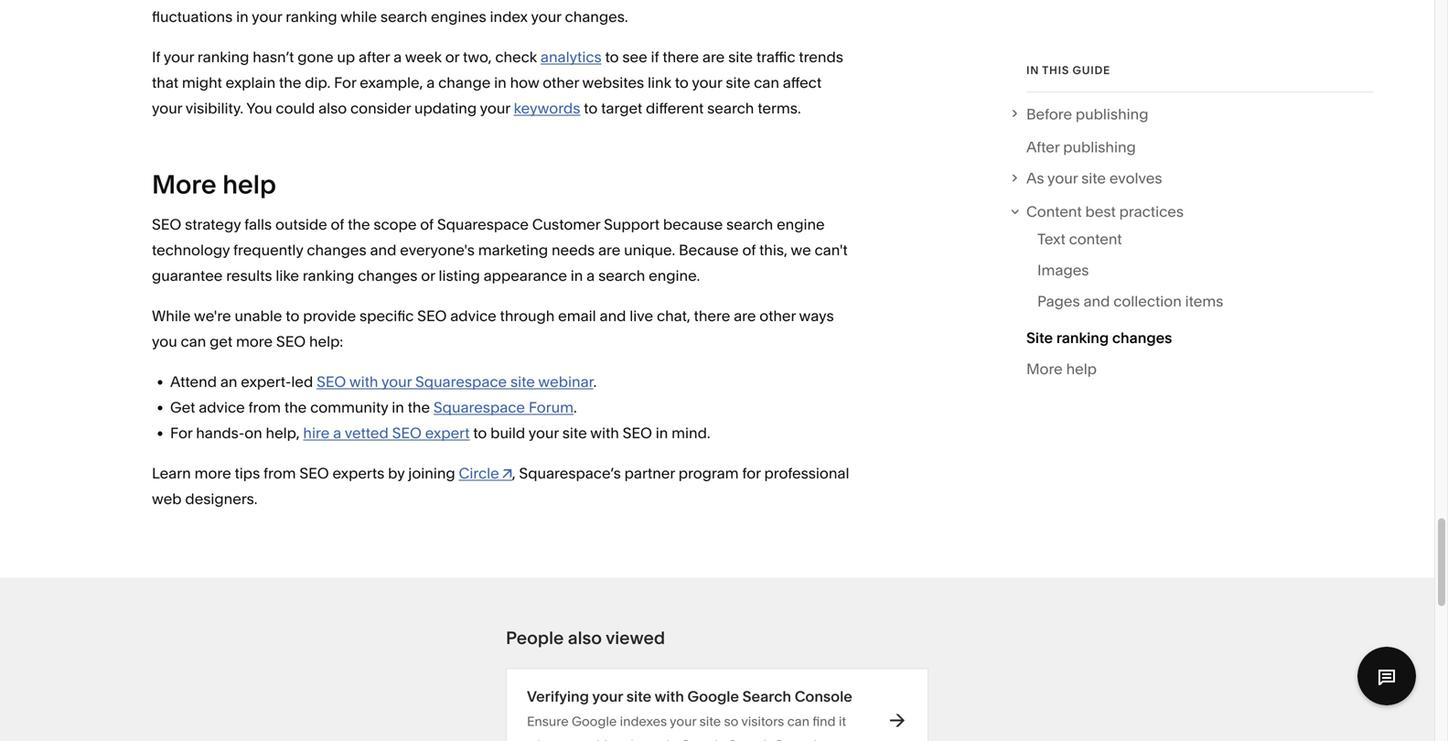 Task type: locate. For each thing, give the bounding box(es) containing it.
when
[[527, 738, 560, 741]]

hands-
[[196, 424, 245, 442]]

google up searching
[[572, 714, 617, 729]]

build
[[491, 424, 525, 442]]

in inside seo strategy falls outside of the scope of squarespace customer support because search engine technology frequently changes and everyone's marketing needs are unique. because of this, we can't guarantee results like ranking changes or listing appearance in a search engine.
[[571, 267, 583, 285]]

to right the link
[[675, 74, 689, 92]]

2 vertical spatial google
[[681, 738, 726, 741]]

as your site evolves link
[[1027, 166, 1374, 191]]

for inside attend an expert-led seo with your squarespace site webinar . get advice from the community in the squarespace forum . for hands-on help, hire a vetted seo expert to build your site with seo in mind.
[[170, 424, 193, 442]]

outside
[[275, 216, 327, 233]]

to
[[696, 0, 710, 0], [605, 48, 619, 66], [675, 74, 689, 92], [584, 99, 598, 117], [286, 307, 300, 325], [473, 424, 487, 442]]

0 horizontal spatial of
[[331, 216, 344, 233]]

changes
[[307, 241, 367, 259], [358, 267, 418, 285], [1113, 329, 1173, 347]]

if inside if you notice a dip in ranking right after optimizing your site, it's okay. it's normal to see some fluctuations in your ranking while search engines index your changes.
[[152, 0, 160, 0]]

0 horizontal spatial help
[[223, 169, 276, 200]]

your down dip
[[252, 8, 282, 26]]

are right chat,
[[734, 307, 756, 325]]

see left some
[[714, 0, 739, 0]]

can inside verifying your site with google search console ensure google indexes your site so visitors can find it when searching the web. google search consol...
[[788, 714, 810, 729]]

site,
[[529, 0, 557, 0]]

to left the build
[[473, 424, 487, 442]]

ranking
[[293, 0, 345, 0], [286, 8, 337, 26], [198, 48, 249, 66], [303, 267, 354, 285], [1057, 329, 1109, 347]]

right
[[348, 0, 380, 0]]

and left live
[[600, 307, 626, 325]]

also
[[319, 99, 347, 117], [568, 627, 602, 649]]

0 vertical spatial for
[[334, 74, 356, 92]]

with up squarespace's
[[590, 424, 619, 442]]

2 horizontal spatial are
[[734, 307, 756, 325]]

you inside while we're unable to provide specific seo advice through email and live chat, there are other ways you can get more seo help:
[[152, 333, 177, 350]]

more up the designers.
[[195, 464, 231, 482]]

other down analytics
[[543, 74, 579, 92]]

to left target
[[584, 99, 598, 117]]

0 vertical spatial you
[[164, 0, 189, 0]]

in
[[1027, 64, 1040, 77]]

the inside the to see if there are site traffic trends that might explain the dip. for example, a change in how other websites link to your site can affect your visibility. you could also consider updating your
[[279, 74, 301, 92]]

0 vertical spatial more help
[[152, 169, 276, 200]]

0 horizontal spatial more help
[[152, 169, 276, 200]]

0 horizontal spatial other
[[543, 74, 579, 92]]

1 vertical spatial there
[[694, 307, 730, 325]]

a left dip
[[239, 0, 248, 0]]

0 vertical spatial help
[[223, 169, 276, 200]]

for down the up
[[334, 74, 356, 92]]

1 vertical spatial also
[[568, 627, 602, 649]]

for
[[334, 74, 356, 92], [170, 424, 193, 442]]

changes.
[[565, 8, 628, 26]]

help,
[[266, 424, 300, 442]]

after publishing
[[1027, 138, 1136, 156]]

more help link
[[1027, 357, 1097, 388]]

1 horizontal spatial advice
[[450, 307, 497, 325]]

0 horizontal spatial are
[[598, 241, 621, 259]]

0 horizontal spatial more
[[152, 169, 217, 200]]

from down expert-
[[248, 399, 281, 416]]

for down get
[[170, 424, 193, 442]]

ranking up provide on the left
[[303, 267, 354, 285]]

marketing
[[478, 241, 548, 259]]

in right the fluctuations
[[236, 8, 249, 26]]

as
[[1027, 169, 1045, 187]]

text
[[1038, 230, 1066, 248]]

to inside attend an expert-led seo with your squarespace site webinar . get advice from the community in the squarespace forum . for hands-on help, hire a vetted seo expert to build your site with seo in mind.
[[473, 424, 487, 442]]

it's
[[560, 0, 579, 0]]

0 horizontal spatial for
[[170, 424, 193, 442]]

your down how
[[480, 99, 510, 117]]

0 vertical spatial with
[[349, 373, 378, 391]]

okay.
[[583, 0, 618, 0]]

normal
[[644, 0, 693, 0]]

help up falls
[[223, 169, 276, 200]]

1 vertical spatial advice
[[199, 399, 245, 416]]

more help up strategy
[[152, 169, 276, 200]]

0 vertical spatial are
[[703, 48, 725, 66]]

1 horizontal spatial and
[[600, 307, 626, 325]]

0 vertical spatial search
[[743, 688, 791, 706]]

professional
[[765, 464, 850, 482]]

also right people in the left bottom of the page
[[568, 627, 602, 649]]

advice inside attend an expert-led seo with your squarespace site webinar . get advice from the community in the squarespace forum . for hands-on help, hire a vetted seo expert to build your site with seo in mind.
[[199, 399, 245, 416]]

different
[[646, 99, 704, 117]]

0 horizontal spatial advice
[[199, 399, 245, 416]]

1 vertical spatial squarespace
[[415, 373, 507, 391]]

are
[[703, 48, 725, 66], [598, 241, 621, 259], [734, 307, 756, 325]]

it's
[[621, 0, 641, 0]]

there
[[663, 48, 699, 66], [694, 307, 730, 325]]

changes down pages and collection items link
[[1113, 329, 1173, 347]]

. down email
[[594, 373, 597, 391]]

1 vertical spatial publishing
[[1064, 138, 1136, 156]]

1 horizontal spatial other
[[760, 307, 796, 325]]

the inside seo strategy falls outside of the scope of squarespace customer support because search engine technology frequently changes and everyone's marketing needs are unique. because of this, we can't guarantee results like ranking changes or listing appearance in a search engine.
[[348, 216, 370, 233]]

and inside seo strategy falls outside of the scope of squarespace customer support because search engine technology frequently changes and everyone's marketing needs are unique. because of this, we can't guarantee results like ranking changes or listing appearance in a search engine.
[[370, 241, 397, 259]]

so
[[724, 714, 739, 729]]

in this guide
[[1027, 64, 1111, 77]]

squarespace down seo with your squarespace site webinar link
[[434, 399, 525, 416]]

designers.
[[185, 490, 258, 508]]

to inside while we're unable to provide specific seo advice through email and live chat, there are other ways you can get more seo help:
[[286, 307, 300, 325]]

your right as
[[1048, 169, 1078, 187]]

link
[[648, 74, 672, 92]]

2 vertical spatial are
[[734, 307, 756, 325]]

traffic
[[757, 48, 796, 66]]

search up this,
[[727, 216, 773, 233]]

in left how
[[494, 74, 507, 92]]

more down unable
[[236, 333, 273, 350]]

of left this,
[[743, 241, 756, 259]]

seo
[[152, 216, 181, 233], [417, 307, 447, 325], [276, 333, 306, 350], [317, 373, 346, 391], [392, 424, 422, 442], [623, 424, 652, 442], [300, 464, 329, 482]]

squarespace up marketing
[[437, 216, 529, 233]]

live
[[630, 307, 653, 325]]

a down week
[[427, 74, 435, 92]]

seo up technology at the top
[[152, 216, 181, 233]]

your up that
[[164, 48, 194, 66]]

and down scope
[[370, 241, 397, 259]]

squarespace up 'squarespace forum' link
[[415, 373, 507, 391]]

your up "indexes"
[[592, 688, 623, 706]]

terms.
[[758, 99, 801, 117]]

site inside dropdown button
[[1082, 169, 1106, 187]]

if for if your ranking hasn't gone up after a week or two, check analytics
[[152, 48, 160, 66]]

help down "site ranking changes" link
[[1067, 360, 1097, 378]]

1 horizontal spatial can
[[754, 74, 780, 92]]

the left scope
[[348, 216, 370, 233]]

site down after publishing 'link'
[[1082, 169, 1106, 187]]

more help
[[152, 169, 276, 200], [1027, 360, 1097, 378]]

0 vertical spatial or
[[445, 48, 460, 66]]

by
[[388, 464, 405, 482]]

if up the fluctuations
[[152, 0, 160, 0]]

publishing inside dropdown button
[[1076, 105, 1149, 123]]

community
[[310, 399, 388, 416]]

advice
[[450, 307, 497, 325], [199, 399, 245, 416]]

joining
[[408, 464, 455, 482]]

1 horizontal spatial for
[[334, 74, 356, 92]]

while we're unable to provide specific seo advice through email and live chat, there are other ways you can get more seo help:
[[152, 307, 834, 350]]

squarespace's
[[519, 464, 621, 482]]

as your site evolves button
[[1007, 166, 1374, 191]]

1 vertical spatial if
[[152, 48, 160, 66]]

0 vertical spatial if
[[152, 0, 160, 0]]

2 vertical spatial can
[[788, 714, 810, 729]]

to right unable
[[286, 307, 300, 325]]

1 vertical spatial with
[[590, 424, 619, 442]]

see left if
[[623, 48, 648, 66]]

from right tips at left
[[264, 464, 296, 482]]

a right hire
[[333, 424, 341, 442]]

1 horizontal spatial more
[[236, 333, 273, 350]]

2 horizontal spatial with
[[655, 688, 684, 706]]

1 vertical spatial or
[[421, 267, 435, 285]]

in inside the to see if there are site traffic trends that might explain the dip. for example, a change in how other websites link to your site can affect your visibility. you could also consider updating your
[[494, 74, 507, 92]]

in down needs
[[571, 267, 583, 285]]

0 vertical spatial from
[[248, 399, 281, 416]]

1 vertical spatial help
[[1067, 360, 1097, 378]]

or
[[445, 48, 460, 66], [421, 267, 435, 285]]

a down needs
[[587, 267, 595, 285]]

google up so
[[688, 688, 739, 706]]

1 vertical spatial you
[[152, 333, 177, 350]]

visibility.
[[186, 99, 243, 117]]

unable
[[235, 307, 282, 325]]

collection
[[1114, 293, 1182, 310]]

week
[[405, 48, 442, 66]]

publishing up as your site evolves
[[1064, 138, 1136, 156]]

seo inside seo strategy falls outside of the scope of squarespace customer support because search engine technology frequently changes and everyone's marketing needs are unique. because of this, we can't guarantee results like ranking changes or listing appearance in a search engine.
[[152, 216, 181, 233]]

other inside while we're unable to provide specific seo advice through email and live chat, there are other ways you can get more seo help:
[[760, 307, 796, 325]]

there right if
[[663, 48, 699, 66]]

1 horizontal spatial more help
[[1027, 360, 1097, 378]]

ranking up might
[[198, 48, 249, 66]]

other left ways on the top right of page
[[760, 307, 796, 325]]

2 vertical spatial with
[[655, 688, 684, 706]]

changes up specific
[[358, 267, 418, 285]]

site up "indexes"
[[627, 688, 652, 706]]

changes down outside
[[307, 241, 367, 259]]

of
[[331, 216, 344, 233], [420, 216, 434, 233], [743, 241, 756, 259]]

1 vertical spatial changes
[[358, 267, 418, 285]]

publishing inside 'link'
[[1064, 138, 1136, 156]]

check
[[495, 48, 537, 66]]

1 horizontal spatial also
[[568, 627, 602, 649]]

1 vertical spatial can
[[181, 333, 206, 350]]

the up could
[[279, 74, 301, 92]]

0 vertical spatial publishing
[[1076, 105, 1149, 123]]

google down so
[[681, 738, 726, 741]]

0 horizontal spatial and
[[370, 241, 397, 259]]

from
[[248, 399, 281, 416], [264, 464, 296, 482]]

advice down the listing
[[450, 307, 497, 325]]

0 vertical spatial after
[[384, 0, 415, 0]]

there inside while we're unable to provide specific seo advice through email and live chat, there are other ways you can get more seo help:
[[694, 307, 730, 325]]

your up hire a vetted seo expert link
[[382, 373, 412, 391]]

1 vertical spatial for
[[170, 424, 193, 442]]

1 vertical spatial other
[[760, 307, 796, 325]]

are inside while we're unable to provide specific seo advice through email and live chat, there are other ways you can get more seo help:
[[734, 307, 756, 325]]

a inside seo strategy falls outside of the scope of squarespace customer support because search engine technology frequently changes and everyone's marketing needs are unique. because of this, we can't guarantee results like ranking changes or listing appearance in a search engine.
[[587, 267, 595, 285]]

viewed
[[606, 627, 665, 649]]

seo strategy falls outside of the scope of squarespace customer support because search engine technology frequently changes and everyone's marketing needs are unique. because of this, we can't guarantee results like ranking changes or listing appearance in a search engine.
[[152, 216, 848, 285]]

1 horizontal spatial help
[[1067, 360, 1097, 378]]

the down "indexes"
[[626, 738, 646, 741]]

experts
[[333, 464, 385, 482]]

or inside seo strategy falls outside of the scope of squarespace customer support because search engine technology frequently changes and everyone's marketing needs are unique. because of this, we can't guarantee results like ranking changes or listing appearance in a search engine.
[[421, 267, 435, 285]]

partner
[[625, 464, 675, 482]]

there inside the to see if there are site traffic trends that might explain the dip. for example, a change in how other websites link to your site can affect your visibility. you could also consider updating your
[[663, 48, 699, 66]]

0 vertical spatial can
[[754, 74, 780, 92]]

1 vertical spatial .
[[574, 399, 577, 416]]

1 vertical spatial more
[[195, 464, 231, 482]]

of up everyone's
[[420, 216, 434, 233]]

2 horizontal spatial can
[[788, 714, 810, 729]]

search
[[381, 8, 427, 26], [708, 99, 754, 117], [727, 216, 773, 233], [599, 267, 645, 285]]

other inside the to see if there are site traffic trends that might explain the dip. for example, a change in how other websites link to your site can affect your visibility. you could also consider updating your
[[543, 74, 579, 92]]

0 horizontal spatial also
[[319, 99, 347, 117]]

0 horizontal spatial or
[[421, 267, 435, 285]]

more
[[152, 169, 217, 200], [1027, 360, 1063, 378]]

1 vertical spatial see
[[623, 48, 648, 66]]

publishing up after publishing
[[1076, 105, 1149, 123]]

0 vertical spatial other
[[543, 74, 579, 92]]

search inside if you notice a dip in ranking right after optimizing your site, it's okay. it's normal to see some fluctuations in your ranking while search engines index your changes.
[[381, 8, 427, 26]]

1 horizontal spatial are
[[703, 48, 725, 66]]

0 vertical spatial also
[[319, 99, 347, 117]]

1 vertical spatial more
[[1027, 360, 1063, 378]]

we're
[[194, 307, 231, 325]]

0 horizontal spatial can
[[181, 333, 206, 350]]

are down support
[[598, 241, 621, 259]]

0 horizontal spatial see
[[623, 48, 648, 66]]

to inside if you notice a dip in ranking right after optimizing your site, it's okay. it's normal to see some fluctuations in your ranking while search engines index your changes.
[[696, 0, 710, 0]]

there right chat,
[[694, 307, 730, 325]]

verifying your site with google search console ensure google indexes your site so visitors can find it when searching the web. google search consol...
[[527, 688, 853, 741]]

1 horizontal spatial see
[[714, 0, 739, 0]]

with up "indexes"
[[655, 688, 684, 706]]

1 horizontal spatial more
[[1027, 360, 1063, 378]]

of right outside
[[331, 216, 344, 233]]

gone
[[298, 48, 334, 66]]

searching
[[563, 738, 623, 741]]

after publishing link
[[1027, 135, 1136, 166]]

0 vertical spatial advice
[[450, 307, 497, 325]]

0 vertical spatial .
[[594, 373, 597, 391]]

other
[[543, 74, 579, 92], [760, 307, 796, 325]]

with up community
[[349, 373, 378, 391]]

you up the fluctuations
[[164, 0, 189, 0]]

can left get
[[181, 333, 206, 350]]

hasn't
[[253, 48, 294, 66]]

0 vertical spatial there
[[663, 48, 699, 66]]

0 vertical spatial squarespace
[[437, 216, 529, 233]]

keywords to target different search terms.
[[514, 99, 801, 117]]

your down that
[[152, 99, 182, 117]]

webinar
[[538, 373, 594, 391]]

0 vertical spatial more
[[236, 333, 273, 350]]

search up visitors at the right bottom of page
[[743, 688, 791, 706]]

seo right 'led'
[[317, 373, 346, 391]]

everyone's
[[400, 241, 475, 259]]

and up site ranking changes
[[1084, 293, 1110, 310]]

seo right specific
[[417, 307, 447, 325]]

if up that
[[152, 48, 160, 66]]

program
[[679, 464, 739, 482]]

search up week
[[381, 8, 427, 26]]

more inside while we're unable to provide specific seo advice through email and live chat, there are other ways you can get more seo help:
[[236, 333, 273, 350]]

1 horizontal spatial or
[[445, 48, 460, 66]]

seo left help:
[[276, 333, 306, 350]]

it
[[839, 714, 846, 729]]

or left two,
[[445, 48, 460, 66]]

2 vertical spatial squarespace
[[434, 399, 525, 416]]

after right right
[[384, 0, 415, 0]]

1 vertical spatial are
[[598, 241, 621, 259]]

to up websites
[[605, 48, 619, 66]]

site
[[728, 48, 753, 66], [726, 74, 751, 92], [1082, 169, 1106, 187], [511, 373, 535, 391], [563, 424, 587, 442], [627, 688, 652, 706], [700, 714, 721, 729]]

change
[[438, 74, 491, 92]]

0 vertical spatial see
[[714, 0, 739, 0]]

1 if from the top
[[152, 0, 160, 0]]

guide
[[1073, 64, 1111, 77]]

after inside if you notice a dip in ranking right after optimizing your site, it's okay. it's normal to see some fluctuations in your ranking while search engines index your changes.
[[384, 0, 415, 0]]

a inside the to see if there are site traffic trends that might explain the dip. for example, a change in how other websites link to your site can affect your visibility. you could also consider updating your
[[427, 74, 435, 92]]

more up strategy
[[152, 169, 217, 200]]

search down visitors at the right bottom of page
[[729, 738, 771, 741]]

2 if from the top
[[152, 48, 160, 66]]

or down everyone's
[[421, 267, 435, 285]]

advice inside while we're unable to provide specific seo advice through email and live chat, there are other ways you can get more seo help:
[[450, 307, 497, 325]]



Task type: vqa. For each thing, say whether or not it's contained in the screenshot.
Content
yes



Task type: describe. For each thing, give the bounding box(es) containing it.
after
[[1027, 138, 1060, 156]]

in left mind.
[[656, 424, 668, 442]]

ranking up gone
[[286, 8, 337, 26]]

1 vertical spatial after
[[359, 48, 390, 66]]

1 horizontal spatial of
[[420, 216, 434, 233]]

technology
[[152, 241, 230, 259]]

seo right the "vetted"
[[392, 424, 422, 442]]

seo with your squarespace site webinar link
[[317, 373, 594, 391]]

engine
[[777, 216, 825, 233]]

people
[[506, 627, 564, 649]]

ranking inside seo strategy falls outside of the scope of squarespace customer support because search engine technology frequently changes and everyone's marketing needs are unique. because of this, we can't guarantee results like ranking changes or listing appearance in a search engine.
[[303, 267, 354, 285]]

can't
[[815, 241, 848, 259]]

0 horizontal spatial .
[[574, 399, 577, 416]]

listing
[[439, 267, 480, 285]]

search left terms.
[[708, 99, 754, 117]]

site up 'squarespace forum' link
[[511, 373, 535, 391]]

publishing for before publishing
[[1076, 105, 1149, 123]]

the inside verifying your site with google search console ensure google indexes your site so visitors can find it when searching the web. google search consol...
[[626, 738, 646, 741]]

with inside verifying your site with google search console ensure google indexes your site so visitors can find it when searching the web. google search consol...
[[655, 688, 684, 706]]

scope
[[374, 216, 417, 233]]

the up expert
[[408, 399, 430, 416]]

1 vertical spatial more help
[[1027, 360, 1097, 378]]

1 vertical spatial search
[[729, 738, 771, 741]]

up
[[337, 48, 355, 66]]

optimizing
[[419, 0, 492, 0]]

content best practices button
[[1007, 199, 1374, 225]]

seo down hire
[[300, 464, 329, 482]]

like
[[276, 267, 299, 285]]

tips
[[235, 464, 260, 482]]

falls
[[244, 216, 272, 233]]

hire a vetted seo expert link
[[303, 424, 470, 442]]

consol...
[[774, 738, 826, 741]]

and inside while we're unable to provide specific seo advice through email and live chat, there are other ways you can get more seo help:
[[600, 307, 626, 325]]

site left affect at top right
[[726, 74, 751, 92]]

get
[[210, 333, 233, 350]]

support
[[604, 216, 660, 233]]

as your site evolves
[[1027, 169, 1163, 187]]

if
[[651, 48, 659, 66]]

site ranking changes
[[1027, 329, 1173, 347]]

your up the different
[[692, 74, 722, 92]]

content best practices
[[1027, 203, 1184, 220]]

circle link
[[459, 464, 512, 482]]

content
[[1027, 203, 1082, 220]]

text content
[[1038, 230, 1122, 248]]

web
[[152, 490, 182, 508]]

a inside attend an expert-led seo with your squarespace site webinar . get advice from the community in the squarespace forum . for hands-on help, hire a vetted seo expert to build your site with seo in mind.
[[333, 424, 341, 442]]

site left traffic
[[728, 48, 753, 66]]

the down 'led'
[[284, 399, 307, 416]]

for
[[742, 464, 761, 482]]

are inside seo strategy falls outside of the scope of squarespace customer support because search engine technology frequently changes and everyone's marketing needs are unique. because of this, we can't guarantee results like ranking changes or listing appearance in a search engine.
[[598, 241, 621, 259]]

results
[[226, 267, 272, 285]]

your down forum
[[529, 424, 559, 442]]

,
[[512, 464, 516, 482]]

can inside the to see if there are site traffic trends that might explain the dip. for example, a change in how other websites link to your site can affect your visibility. you could also consider updating your
[[754, 74, 780, 92]]

0 vertical spatial more
[[152, 169, 217, 200]]

2 vertical spatial changes
[[1113, 329, 1173, 347]]

site left so
[[700, 714, 721, 729]]

web.
[[649, 738, 678, 741]]

your up the web.
[[670, 714, 697, 729]]

2 horizontal spatial and
[[1084, 293, 1110, 310]]

notice
[[193, 0, 236, 0]]

guarantee
[[152, 267, 223, 285]]

in right dip
[[277, 0, 290, 0]]

index
[[490, 8, 528, 26]]

analytics
[[541, 48, 602, 66]]

ranking inside "site ranking changes" link
[[1057, 329, 1109, 347]]

frequently
[[233, 241, 303, 259]]

before publishing button
[[1007, 102, 1374, 127]]

if for if you notice a dip in ranking right after optimizing your site, it's okay. it's normal to see some fluctuations in your ranking while search engines index your changes.
[[152, 0, 160, 0]]

1 vertical spatial google
[[572, 714, 617, 729]]

search down unique.
[[599, 267, 645, 285]]

items
[[1186, 293, 1224, 310]]

2 horizontal spatial of
[[743, 241, 756, 259]]

are inside the to see if there are site traffic trends that might explain the dip. for example, a change in how other websites link to your site can affect your visibility. you could also consider updating your
[[703, 48, 725, 66]]

can inside while we're unable to provide specific seo advice through email and live chat, there are other ways you can get more seo help:
[[181, 333, 206, 350]]

updating
[[415, 99, 477, 117]]

because
[[679, 241, 739, 259]]

unique.
[[624, 241, 676, 259]]

engine.
[[649, 267, 700, 285]]

0 vertical spatial changes
[[307, 241, 367, 259]]

see inside if you notice a dip in ranking right after optimizing your site, it's okay. it's normal to see some fluctuations in your ranking while search engines index your changes.
[[714, 0, 739, 0]]

on
[[245, 424, 262, 442]]

if your ranking hasn't gone up after a week or two, check analytics
[[152, 48, 602, 66]]

while
[[341, 8, 377, 26]]

while
[[152, 307, 191, 325]]

specific
[[360, 307, 414, 325]]

images link
[[1038, 258, 1089, 289]]

ranking up 'while'
[[293, 0, 345, 0]]

publishing for after publishing
[[1064, 138, 1136, 156]]

ensure
[[527, 714, 569, 729]]

squarespace inside seo strategy falls outside of the scope of squarespace customer support because search engine technology frequently changes and everyone's marketing needs are unique. because of this, we can't guarantee results like ranking changes or listing appearance in a search engine.
[[437, 216, 529, 233]]

dip
[[251, 0, 274, 0]]

1 horizontal spatial .
[[594, 373, 597, 391]]

find
[[813, 714, 836, 729]]

0 vertical spatial google
[[688, 688, 739, 706]]

provide
[[303, 307, 356, 325]]

customer
[[532, 216, 601, 233]]

that
[[152, 74, 179, 92]]

content
[[1069, 230, 1122, 248]]

dip.
[[305, 74, 331, 92]]

email
[[558, 307, 596, 325]]

could
[[276, 99, 315, 117]]

visitors
[[742, 714, 784, 729]]

1 vertical spatial from
[[264, 464, 296, 482]]

0 horizontal spatial more
[[195, 464, 231, 482]]

from inside attend an expert-led seo with your squarespace site webinar . get advice from the community in the squarespace forum . for hands-on help, hire a vetted seo expert to build your site with seo in mind.
[[248, 399, 281, 416]]

for inside the to see if there are site traffic trends that might explain the dip. for example, a change in how other websites link to your site can affect your visibility. you could also consider updating your
[[334, 74, 356, 92]]

your down site,
[[531, 8, 562, 26]]

to see if there are site traffic trends that might explain the dip. for example, a change in how other websites link to your site can affect your visibility. you could also consider updating your
[[152, 48, 844, 117]]

also inside the to see if there are site traffic trends that might explain the dip. for example, a change in how other websites link to your site can affect your visibility. you could also consider updating your
[[319, 99, 347, 117]]

in up hire a vetted seo expert link
[[392, 399, 404, 416]]

hire
[[303, 424, 330, 442]]

explain
[[226, 74, 276, 92]]

mind.
[[672, 424, 711, 442]]

vetted
[[345, 424, 389, 442]]

seo up partner
[[623, 424, 652, 442]]

verifying
[[527, 688, 589, 706]]

you inside if you notice a dip in ranking right after optimizing your site, it's okay. it's normal to see some fluctuations in your ranking while search engines index your changes.
[[164, 0, 189, 0]]

a left week
[[394, 48, 402, 66]]

a inside if you notice a dip in ranking right after optimizing your site, it's okay. it's normal to see some fluctuations in your ranking while search engines index your changes.
[[239, 0, 248, 0]]

pages and collection items
[[1038, 293, 1224, 310]]

evolves
[[1110, 169, 1163, 187]]

some
[[742, 0, 781, 0]]

, squarespace's partner program for professional web designers.
[[152, 464, 850, 508]]

learn more tips from seo experts by joining
[[152, 464, 459, 482]]

0 horizontal spatial with
[[349, 373, 378, 391]]

if you notice a dip in ranking right after optimizing your site, it's okay. it's normal to see some fluctuations in your ranking while search engines index your changes.
[[152, 0, 781, 26]]

your up index
[[495, 0, 525, 0]]

see inside the to see if there are site traffic trends that might explain the dip. for example, a change in how other websites link to your site can affect your visibility. you could also consider updating your
[[623, 48, 648, 66]]

your inside dropdown button
[[1048, 169, 1078, 187]]

strategy
[[185, 216, 241, 233]]

1 horizontal spatial with
[[590, 424, 619, 442]]

learn
[[152, 464, 191, 482]]

ways
[[799, 307, 834, 325]]

help:
[[309, 333, 343, 350]]

site down forum
[[563, 424, 587, 442]]

expert
[[425, 424, 470, 442]]

indexes
[[620, 714, 667, 729]]

this,
[[760, 241, 788, 259]]

might
[[182, 74, 222, 92]]



